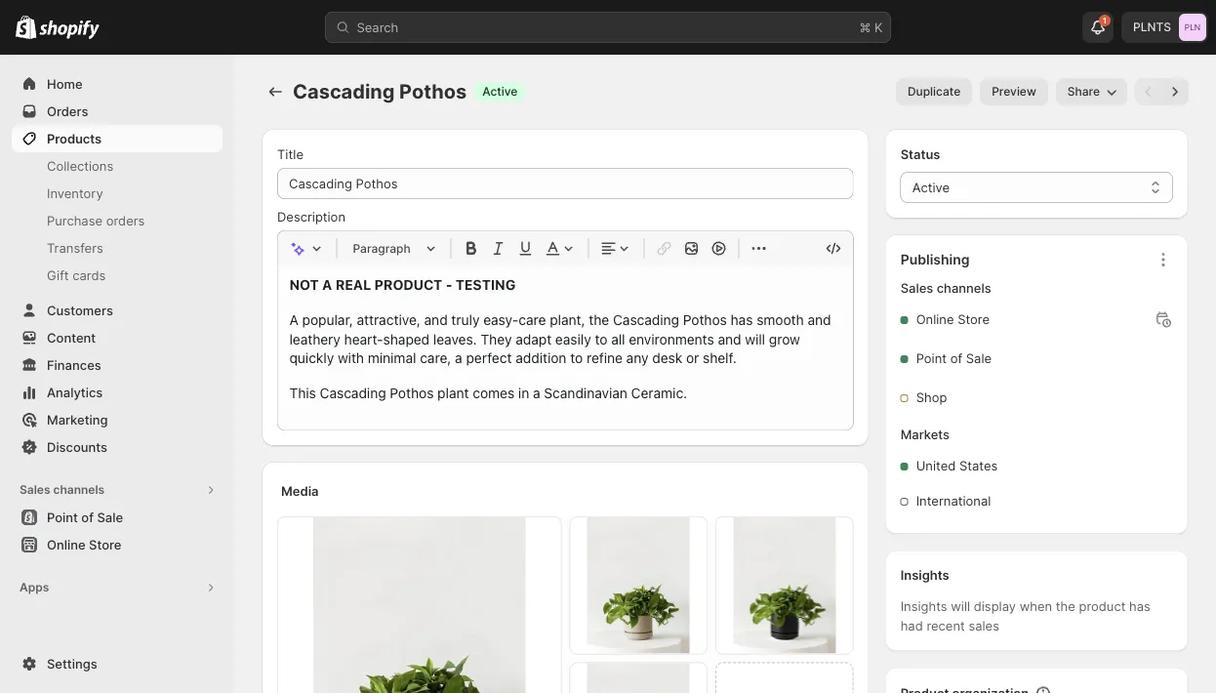 Task type: locate. For each thing, give the bounding box(es) containing it.
preview
[[992, 84, 1037, 99]]

insights
[[901, 568, 950, 583], [901, 599, 948, 614]]

inventory link
[[12, 180, 223, 207]]

channels
[[937, 281, 992, 296], [53, 483, 105, 497]]

store down publishing
[[958, 312, 990, 327]]

channels inside button
[[53, 483, 105, 497]]

online inside button
[[47, 537, 86, 552]]

1 vertical spatial point of sale
[[47, 510, 123, 525]]

sales down discounts
[[20, 483, 50, 497]]

marketing link
[[12, 406, 223, 434]]

0 horizontal spatial online store
[[47, 537, 121, 552]]

pothos
[[400, 80, 467, 104]]

1 horizontal spatial channels
[[937, 281, 992, 296]]

1 horizontal spatial sales
[[901, 281, 934, 296]]

0 horizontal spatial store
[[89, 537, 121, 552]]

active down status
[[913, 180, 950, 195]]

0 horizontal spatial active
[[483, 84, 518, 99]]

point inside button
[[47, 510, 78, 525]]

1 horizontal spatial point
[[917, 351, 947, 366]]

0 vertical spatial insights
[[901, 568, 950, 583]]

sale
[[967, 351, 992, 366], [97, 510, 123, 525]]

channels down publishing
[[937, 281, 992, 296]]

1 horizontal spatial sale
[[967, 351, 992, 366]]

store
[[958, 312, 990, 327], [89, 537, 121, 552]]

sales channels
[[901, 281, 992, 296], [20, 483, 105, 497]]

of
[[951, 351, 963, 366], [81, 510, 94, 525]]

1 vertical spatial channels
[[53, 483, 105, 497]]

0 horizontal spatial channels
[[53, 483, 105, 497]]

united states
[[917, 459, 998, 474]]

1 insights from the top
[[901, 568, 950, 583]]

online store down publishing
[[917, 312, 990, 327]]

cards
[[73, 268, 106, 283]]

1 horizontal spatial of
[[951, 351, 963, 366]]

analytics link
[[12, 379, 223, 406]]

1 horizontal spatial active
[[913, 180, 950, 195]]

description
[[277, 209, 346, 224]]

customers
[[47, 303, 113, 318]]

1 horizontal spatial sales channels
[[901, 281, 992, 296]]

home
[[47, 76, 83, 91]]

sale inside button
[[97, 510, 123, 525]]

online down publishing
[[917, 312, 955, 327]]

0 horizontal spatial point of sale
[[47, 510, 123, 525]]

⌘
[[860, 20, 872, 35]]

0 horizontal spatial sale
[[97, 510, 123, 525]]

sales inside button
[[20, 483, 50, 497]]

1 horizontal spatial store
[[958, 312, 990, 327]]

0 horizontal spatial online
[[47, 537, 86, 552]]

sales channels down publishing
[[901, 281, 992, 296]]

1 horizontal spatial point of sale
[[917, 351, 992, 366]]

will
[[951, 599, 971, 614]]

point of sale up shop
[[917, 351, 992, 366]]

insights for insights
[[901, 568, 950, 583]]

0 horizontal spatial of
[[81, 510, 94, 525]]

1 vertical spatial sales channels
[[20, 483, 105, 497]]

title
[[277, 146, 304, 162]]

1 vertical spatial online store
[[47, 537, 121, 552]]

sales channels button
[[12, 477, 223, 504]]

⌘ k
[[860, 20, 883, 35]]

0 vertical spatial sales channels
[[901, 281, 992, 296]]

store inside button
[[89, 537, 121, 552]]

0 horizontal spatial sales channels
[[20, 483, 105, 497]]

store down point of sale link
[[89, 537, 121, 552]]

1 vertical spatial of
[[81, 510, 94, 525]]

sales down publishing
[[901, 281, 934, 296]]

search
[[357, 20, 399, 35]]

0 vertical spatial channels
[[937, 281, 992, 296]]

purchase orders link
[[12, 207, 223, 234]]

1 vertical spatial store
[[89, 537, 121, 552]]

active for cascading pothos
[[483, 84, 518, 99]]

sales
[[901, 281, 934, 296], [20, 483, 50, 497]]

0 vertical spatial point
[[917, 351, 947, 366]]

0 vertical spatial online
[[917, 312, 955, 327]]

sales channels down discounts
[[20, 483, 105, 497]]

insights inside insights will display when the product has had recent sales
[[901, 599, 948, 614]]

collections link
[[12, 152, 223, 180]]

1 vertical spatial insights
[[901, 599, 948, 614]]

sales
[[969, 619, 1000, 634]]

gift cards
[[47, 268, 106, 283]]

point of sale
[[917, 351, 992, 366], [47, 510, 123, 525]]

1 vertical spatial sale
[[97, 510, 123, 525]]

active right pothos
[[483, 84, 518, 99]]

0 vertical spatial sale
[[967, 351, 992, 366]]

online store
[[917, 312, 990, 327], [47, 537, 121, 552]]

duplicate
[[908, 84, 961, 99]]

has
[[1130, 599, 1151, 614]]

0 vertical spatial online store
[[917, 312, 990, 327]]

paragraph
[[353, 241, 411, 255]]

orders link
[[12, 98, 223, 125]]

0 vertical spatial sales
[[901, 281, 934, 296]]

k
[[875, 20, 883, 35]]

content
[[47, 330, 96, 345]]

states
[[960, 459, 998, 474]]

point
[[917, 351, 947, 366], [47, 510, 78, 525]]

content link
[[12, 324, 223, 352]]

1 vertical spatial point
[[47, 510, 78, 525]]

0 horizontal spatial point
[[47, 510, 78, 525]]

insights for insights will display when the product has had recent sales
[[901, 599, 948, 614]]

when
[[1020, 599, 1053, 614]]

status
[[901, 146, 941, 162]]

product
[[1080, 599, 1126, 614]]

online
[[917, 312, 955, 327], [47, 537, 86, 552]]

0 vertical spatial active
[[483, 84, 518, 99]]

1 vertical spatial active
[[913, 180, 950, 195]]

2 insights from the top
[[901, 599, 948, 614]]

point of sale button
[[0, 504, 234, 531]]

display
[[974, 599, 1017, 614]]

shop
[[917, 390, 948, 405]]

0 horizontal spatial sales
[[20, 483, 50, 497]]

shopify image
[[16, 15, 36, 39]]

online up "apps"
[[47, 537, 86, 552]]

channels down discounts
[[53, 483, 105, 497]]

discounts
[[47, 439, 107, 455]]

customers link
[[12, 297, 223, 324]]

purchase
[[47, 213, 103, 228]]

point down the sales channels button
[[47, 510, 78, 525]]

point up shop
[[917, 351, 947, 366]]

online store inside online store link
[[47, 537, 121, 552]]

orders
[[47, 104, 88, 119]]

1 vertical spatial online
[[47, 537, 86, 552]]

finances link
[[12, 352, 223, 379]]

previous image
[[1140, 82, 1159, 102]]

1 vertical spatial sales
[[20, 483, 50, 497]]

discounts link
[[12, 434, 223, 461]]

online store down point of sale link
[[47, 537, 121, 552]]

the
[[1056, 599, 1076, 614]]

apps button
[[12, 574, 223, 602]]

1 horizontal spatial online store
[[917, 312, 990, 327]]

point of sale down the sales channels button
[[47, 510, 123, 525]]

active
[[483, 84, 518, 99], [913, 180, 950, 195]]

cascading
[[293, 80, 395, 104]]



Task type: describe. For each thing, give the bounding box(es) containing it.
analytics
[[47, 385, 103, 400]]

preview button
[[981, 78, 1049, 105]]

sales channels inside the sales channels button
[[20, 483, 105, 497]]

point of sale inside button
[[47, 510, 123, 525]]

orders
[[106, 213, 145, 228]]

insights will display when the product has had recent sales
[[901, 599, 1151, 634]]

finances
[[47, 357, 101, 373]]

united
[[917, 459, 956, 474]]

0 vertical spatial store
[[958, 312, 990, 327]]

media
[[281, 483, 319, 499]]

collections
[[47, 158, 113, 173]]

inventory
[[47, 186, 103, 201]]

0 vertical spatial point of sale
[[917, 351, 992, 366]]

international
[[917, 494, 992, 509]]

markets
[[901, 427, 950, 442]]

publishing
[[901, 251, 970, 268]]

point of sale link
[[12, 504, 223, 531]]

online store button
[[0, 531, 234, 559]]

products
[[47, 131, 102, 146]]

settings
[[47, 656, 97, 671]]

settings link
[[12, 650, 223, 678]]

online store link
[[12, 531, 223, 559]]

Title text field
[[277, 168, 854, 199]]

paragraph button
[[345, 237, 443, 260]]

gift cards link
[[12, 262, 223, 289]]

shopify image
[[39, 20, 100, 40]]

purchase orders
[[47, 213, 145, 228]]

1 horizontal spatial online
[[917, 312, 955, 327]]

marketing
[[47, 412, 108, 427]]

active for status
[[913, 180, 950, 195]]

apps
[[20, 581, 49, 595]]

home link
[[12, 70, 223, 98]]

had
[[901, 619, 924, 634]]

0 vertical spatial of
[[951, 351, 963, 366]]

products link
[[12, 125, 223, 152]]

transfers
[[47, 240, 103, 255]]

recent
[[927, 619, 966, 634]]

of inside button
[[81, 510, 94, 525]]

transfers link
[[12, 234, 223, 262]]

gift
[[47, 268, 69, 283]]

duplicate button
[[896, 78, 973, 105]]

cascading pothos
[[293, 80, 467, 104]]



Task type: vqa. For each thing, say whether or not it's contained in the screenshot.
Online Store link
yes



